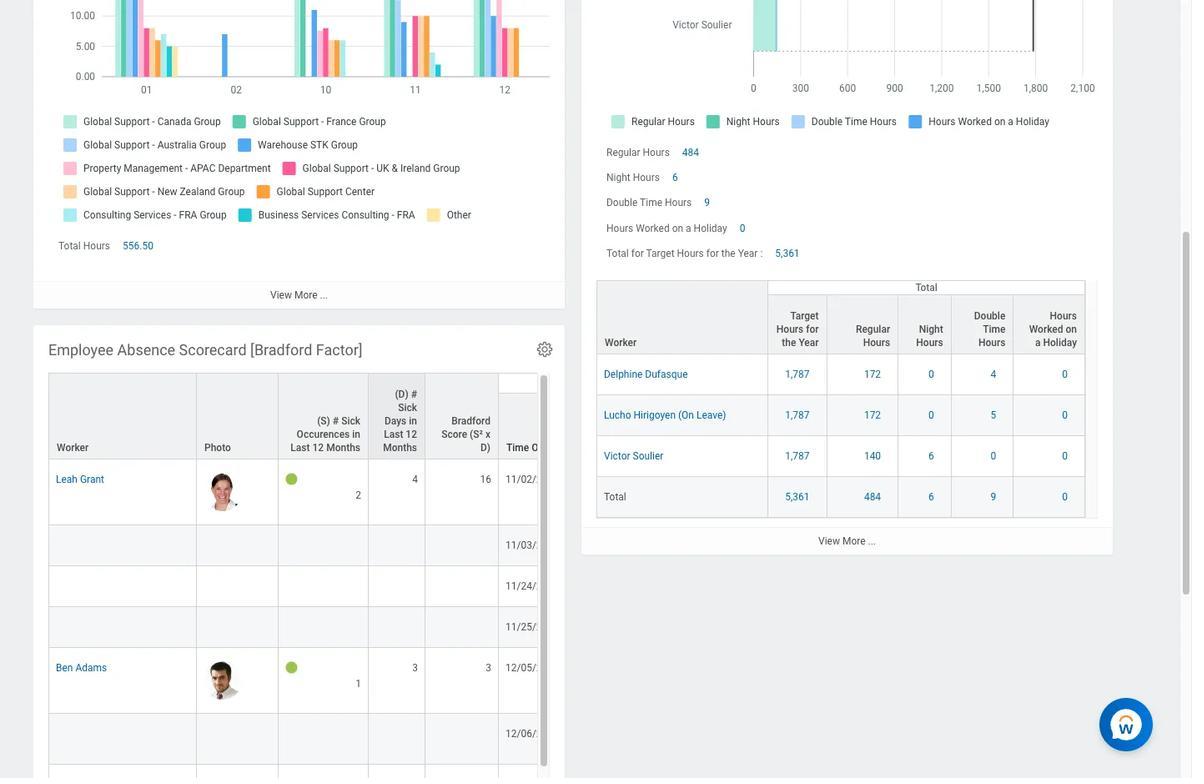 Task type: describe. For each thing, give the bounding box(es) containing it.
row containing leah grant
[[48, 460, 883, 526]]

last for occurences
[[291, 442, 310, 454]]

night hours button
[[899, 295, 951, 354]]

hours inside overtime trending by month element
[[83, 240, 110, 252]]

yearly hours workers summary element
[[582, 0, 1113, 555]]

0 vertical spatial night
[[607, 172, 631, 184]]

11/02/2022
[[506, 474, 559, 486]]

11/25/2022 row
[[48, 608, 883, 648]]

employee absence scorecard [bradford factor]
[[48, 341, 363, 359]]

total for total hours
[[58, 240, 81, 252]]

leah
[[56, 474, 78, 486]]

worker column header
[[48, 373, 197, 461]]

1 horizontal spatial for
[[706, 248, 719, 259]]

bradford score  (s² x d) column header
[[426, 373, 499, 461]]

absence
[[117, 341, 175, 359]]

(d) # sick days in last 12 months
[[383, 389, 417, 454]]

(s)
[[317, 416, 330, 427]]

view for overtime trending by month element
[[270, 290, 292, 301]]

x
[[486, 429, 491, 441]]

time inside row
[[506, 442, 529, 454]]

double time hours inside popup button
[[974, 310, 1006, 349]]

0 vertical spatial the
[[722, 248, 736, 259]]

0 vertical spatial a
[[686, 222, 691, 234]]

0 horizontal spatial year
[[738, 248, 758, 259]]

hours inside hours worked on a holiday
[[1050, 310, 1077, 322]]

1 3 from the left
[[412, 663, 418, 674]]

1 horizontal spatial 484 button
[[864, 490, 884, 504]]

night hours inside popup button
[[916, 324, 943, 349]]

0 horizontal spatial 9 button
[[704, 196, 713, 210]]

0 vertical spatial night hours
[[607, 172, 660, 184]]

adams
[[75, 663, 107, 674]]

11/24/2022 row
[[48, 567, 883, 608]]

worker button for target hours for the year
[[597, 281, 768, 354]]

5,361 for bottom 5,361 button
[[785, 491, 810, 503]]

more for overtime trending by month element
[[294, 290, 318, 301]]

1,787 button for delphine dufasque
[[785, 368, 812, 381]]

victor soulier link
[[604, 447, 664, 462]]

row containing ben adams
[[48, 648, 883, 714]]

photo column header
[[197, 373, 279, 461]]

(s) # sick occurences in last 12 months column header
[[279, 373, 369, 461]]

regular hours inside popup button
[[856, 324, 890, 349]]

172 for 4
[[864, 369, 881, 380]]

556.50 button
[[123, 240, 156, 253]]

12/05/2022
[[506, 663, 559, 674]]

on inside hours worked on a holiday popup button
[[1066, 324, 1077, 335]]

140
[[864, 450, 881, 462]]

6 for 5,361
[[929, 491, 934, 503]]

:
[[760, 248, 763, 259]]

ben adams
[[56, 663, 107, 674]]

... for overtime trending by month element
[[320, 290, 328, 301]]

0 horizontal spatial worked
[[636, 222, 670, 234]]

employee's photo (ben adams) image
[[204, 662, 242, 700]]

0 vertical spatial 6
[[672, 172, 678, 184]]

12/06/2022
[[506, 729, 559, 740]]

employee
[[48, 341, 114, 359]]

0 vertical spatial 6 button
[[672, 171, 681, 185]]

grant
[[80, 474, 104, 486]]

time off details
[[654, 381, 727, 392]]

target hours for the year
[[777, 310, 819, 349]]

0 vertical spatial holiday
[[694, 222, 727, 234]]

view for "yearly hours workers summary" "element"
[[818, 536, 840, 547]]

0 horizontal spatial 484 button
[[682, 146, 702, 160]]

1
[[356, 678, 361, 690]]

total button
[[769, 281, 1085, 294]]

scorecard
[[179, 341, 247, 359]]

time up total for target hours for the year :
[[640, 197, 662, 209]]

target inside target hours for the year
[[790, 310, 819, 322]]

view more ... for "yearly hours workers summary" "element"
[[818, 536, 876, 547]]

lucho
[[604, 410, 631, 421]]

leave)
[[697, 410, 726, 421]]

details
[[696, 381, 727, 392]]

1 vertical spatial 5,361 button
[[785, 490, 812, 504]]

worker for photo
[[57, 442, 89, 454]]

row containing victor soulier
[[597, 436, 1085, 477]]

11/24/2022
[[506, 581, 559, 593]]

0 horizontal spatial 9
[[704, 197, 710, 209]]

double time hours button
[[952, 295, 1013, 354]]

total element
[[604, 488, 626, 503]]

1 horizontal spatial 9
[[991, 491, 996, 503]]

regular inside popup button
[[856, 324, 890, 335]]

0 vertical spatial regular
[[607, 147, 640, 159]]

5
[[991, 410, 996, 421]]

16
[[480, 474, 491, 486]]

hours worked on a holiday button
[[1014, 295, 1085, 354]]

view more ... for overtime trending by month element
[[270, 290, 328, 301]]

worker for target hours for the year
[[605, 337, 637, 349]]

5,361 for the top 5,361 button
[[775, 248, 800, 259]]

4 inside button
[[991, 369, 996, 380]]

140 button
[[864, 450, 884, 463]]

months for occurences
[[326, 442, 360, 454]]

0 horizontal spatial for
[[631, 248, 644, 259]]

total for total for target hours for the year :
[[607, 248, 629, 259]]

0 horizontal spatial double time hours
[[607, 197, 692, 209]]

12/06/2022 row
[[48, 714, 883, 765]]

total for total 'element'
[[604, 491, 626, 503]]

(s²
[[470, 429, 483, 441]]

d)
[[481, 442, 491, 454]]

bradford score  (s² x d)
[[442, 416, 491, 454]]

photo
[[204, 442, 231, 454]]

1,787 for victor soulier
[[785, 450, 810, 462]]

556.50
[[123, 240, 153, 252]]

0 horizontal spatial on
[[672, 222, 683, 234]]

2
[[356, 490, 361, 502]]

victor
[[604, 450, 630, 462]]

0 horizontal spatial hours worked on a holiday
[[607, 222, 727, 234]]

in for occurences
[[352, 429, 360, 441]]

2 3 from the left
[[486, 663, 491, 674]]

hours inside regular hours
[[863, 337, 890, 349]]

the inside target hours for the year
[[782, 337, 796, 349]]

employee's photo (leah grant) image
[[204, 473, 242, 512]]

delphine
[[604, 369, 643, 380]]

leah grant
[[56, 474, 104, 486]]

1,787 button for victor soulier
[[785, 450, 812, 463]]

last for days
[[384, 429, 403, 441]]

(on
[[678, 410, 694, 421]]

0 vertical spatial 484
[[682, 147, 699, 159]]

dufasque
[[645, 369, 688, 380]]

year inside target hours for the year
[[799, 337, 819, 349]]

occurences
[[297, 429, 350, 441]]



Task type: locate. For each thing, give the bounding box(es) containing it.
last down the days
[[384, 429, 403, 441]]

0
[[740, 222, 745, 234], [929, 369, 934, 380], [1062, 369, 1068, 380], [929, 410, 934, 421], [1062, 410, 1068, 421], [991, 450, 996, 462], [1062, 450, 1068, 462], [1062, 491, 1068, 503]]

# right (s)
[[333, 416, 339, 427]]

time off details button
[[499, 374, 882, 393]]

9 up total for target hours for the year :
[[704, 197, 710, 209]]

0 vertical spatial sick
[[398, 402, 417, 414]]

11/03/2022
[[506, 540, 559, 552]]

1 vertical spatial off
[[532, 442, 546, 454]]

double up 4 button
[[974, 310, 1006, 322]]

1 vertical spatial 9 button
[[991, 490, 999, 504]]

1 vertical spatial 1,787
[[785, 410, 810, 421]]

delphine dufasque link
[[604, 365, 688, 380]]

1 horizontal spatial ...
[[868, 536, 876, 547]]

night
[[607, 172, 631, 184], [919, 324, 943, 335]]

172 up "140"
[[864, 410, 881, 421]]

bradford score  (s² x d) button
[[426, 374, 498, 459]]

for inside target hours for the year
[[806, 324, 819, 335]]

view more ... link for "yearly hours workers summary" "element"
[[582, 527, 1113, 555]]

1 vertical spatial worker
[[57, 442, 89, 454]]

172 button up "140"
[[864, 409, 884, 422]]

regular hours button
[[827, 295, 898, 354]]

view
[[270, 290, 292, 301], [818, 536, 840, 547]]

holiday inside popup button
[[1043, 337, 1077, 349]]

# for (s)
[[333, 416, 339, 427]]

484 button
[[682, 146, 702, 160], [864, 490, 884, 504]]

3 1,787 from the top
[[785, 450, 810, 462]]

sick
[[398, 402, 417, 414], [341, 416, 360, 427]]

worked
[[636, 222, 670, 234], [1029, 324, 1063, 335]]

in inside (s) # sick occurences in last 12 months
[[352, 429, 360, 441]]

worked up total for target hours for the year :
[[636, 222, 670, 234]]

0 horizontal spatial worker
[[57, 442, 89, 454]]

2 172 button from the top
[[864, 409, 884, 422]]

1 horizontal spatial worked
[[1029, 324, 1063, 335]]

regular
[[607, 147, 640, 159], [856, 324, 890, 335]]

1 vertical spatial view
[[818, 536, 840, 547]]

0 vertical spatial ...
[[320, 290, 328, 301]]

1 vertical spatial 484 button
[[864, 490, 884, 504]]

night inside night hours
[[919, 324, 943, 335]]

0 horizontal spatial the
[[722, 248, 736, 259]]

1 vertical spatial worker button
[[49, 374, 196, 459]]

172 button for 4
[[864, 368, 884, 381]]

9 button up total for target hours for the year :
[[704, 196, 713, 210]]

time right d)
[[506, 442, 529, 454]]

0 vertical spatial 1,787
[[785, 369, 810, 380]]

worker inside "element"
[[605, 337, 637, 349]]

1 vertical spatial 484
[[864, 491, 881, 503]]

# inside (s) # sick occurences in last 12 months
[[333, 416, 339, 427]]

2 1,787 from the top
[[785, 410, 810, 421]]

1 horizontal spatial more
[[843, 536, 866, 547]]

0 vertical spatial year
[[738, 248, 758, 259]]

more for "yearly hours workers summary" "element"
[[843, 536, 866, 547]]

1 1,787 button from the top
[[785, 368, 812, 381]]

... for "yearly hours workers summary" "element"
[[868, 536, 876, 547]]

view inside overtime trending by month element
[[270, 290, 292, 301]]

target hours for the year button
[[769, 295, 826, 354]]

3 left 12/05/2022
[[486, 663, 491, 674]]

1,787 for delphine dufasque
[[785, 369, 810, 380]]

# right (d)
[[411, 389, 417, 401]]

1 months from the left
[[326, 442, 360, 454]]

days
[[385, 416, 407, 427]]

employee absence scorecard [bradford factor] element
[[33, 325, 883, 778]]

target
[[646, 248, 675, 259], [790, 310, 819, 322]]

in for days
[[409, 416, 417, 427]]

4
[[991, 369, 996, 380], [412, 474, 418, 486]]

date
[[548, 442, 569, 454]]

1 vertical spatial 4
[[412, 474, 418, 486]]

time off date button
[[499, 394, 580, 459]]

the left regular hours popup button
[[782, 337, 796, 349]]

1 vertical spatial last
[[291, 442, 310, 454]]

hours worked on a holiday inside popup button
[[1029, 310, 1077, 349]]

row containing lucho hirigoyen (on leave)
[[597, 395, 1085, 436]]

for
[[631, 248, 644, 259], [706, 248, 719, 259], [806, 324, 819, 335]]

year left : at the top of page
[[738, 248, 758, 259]]

1 vertical spatial year
[[799, 337, 819, 349]]

time off date
[[506, 442, 569, 454]]

5,361 button
[[775, 247, 802, 260], [785, 490, 812, 504]]

ben
[[56, 663, 73, 674]]

overtime trending by month element
[[33, 0, 565, 309]]

months down the days
[[383, 442, 417, 454]]

0 vertical spatial worker button
[[597, 281, 768, 354]]

0 horizontal spatial off
[[532, 442, 546, 454]]

time down the dufasque
[[654, 381, 677, 392]]

1,787 button
[[785, 368, 812, 381], [785, 409, 812, 422], [785, 450, 812, 463]]

score
[[442, 429, 467, 441]]

hours
[[643, 147, 670, 159], [633, 172, 660, 184], [665, 197, 692, 209], [607, 222, 633, 234], [83, 240, 110, 252], [677, 248, 704, 259], [1050, 310, 1077, 322], [777, 324, 804, 335], [863, 337, 890, 349], [916, 337, 943, 349], [979, 337, 1006, 349]]

worker button for photo
[[49, 374, 196, 459]]

1 horizontal spatial worker button
[[597, 281, 768, 354]]

(s) # sick occurences in last 12 months
[[291, 416, 360, 454]]

1 vertical spatial regular
[[856, 324, 890, 335]]

total inside overtime trending by month element
[[58, 240, 81, 252]]

double
[[607, 197, 638, 209], [974, 310, 1006, 322]]

1 vertical spatial in
[[352, 429, 360, 441]]

1 horizontal spatial view more ...
[[818, 536, 876, 547]]

1 vertical spatial 172 button
[[864, 409, 884, 422]]

months inside (s) # sick occurences in last 12 months
[[326, 442, 360, 454]]

worker
[[605, 337, 637, 349], [57, 442, 89, 454]]

0 vertical spatial worker
[[605, 337, 637, 349]]

0 button
[[740, 222, 748, 235], [929, 368, 937, 381], [1062, 368, 1070, 381], [929, 409, 937, 422], [1062, 409, 1070, 422], [991, 450, 999, 463], [1062, 450, 1070, 463], [1062, 490, 1070, 504]]

0 horizontal spatial #
[[333, 416, 339, 427]]

ben adams link
[[56, 659, 107, 674]]

(d)
[[395, 389, 409, 401]]

worker button inside worker column header
[[49, 374, 196, 459]]

6 button for 1,787
[[929, 450, 937, 463]]

sick right (s)
[[341, 416, 360, 427]]

0 horizontal spatial in
[[352, 429, 360, 441]]

0 horizontal spatial view more ... link
[[33, 281, 565, 309]]

0 vertical spatial view
[[270, 290, 292, 301]]

1 horizontal spatial hours worked on a holiday
[[1029, 310, 1077, 349]]

1 vertical spatial 1,787 button
[[785, 409, 812, 422]]

2 vertical spatial 6
[[929, 491, 934, 503]]

hours worked on a holiday
[[607, 222, 727, 234], [1029, 310, 1077, 349]]

row containing time off details
[[48, 373, 883, 461]]

0 vertical spatial 4
[[991, 369, 996, 380]]

more inside "yearly hours workers summary" "element"
[[843, 536, 866, 547]]

double time hours up 4 button
[[974, 310, 1006, 349]]

1 horizontal spatial on
[[1066, 324, 1077, 335]]

1 horizontal spatial night hours
[[916, 324, 943, 349]]

1 172 button from the top
[[864, 368, 884, 381]]

0 horizontal spatial sick
[[341, 416, 360, 427]]

worker inside column header
[[57, 442, 89, 454]]

1 horizontal spatial regular hours
[[856, 324, 890, 349]]

2 horizontal spatial for
[[806, 324, 819, 335]]

1,787 for lucho hirigoyen (on leave)
[[785, 410, 810, 421]]

configure employee absence scorecard [bradford factor] image
[[536, 340, 554, 359]]

delphine dufasque
[[604, 369, 688, 380]]

in
[[409, 416, 417, 427], [352, 429, 360, 441]]

9
[[704, 197, 710, 209], [991, 491, 996, 503]]

a inside hours worked on a holiday
[[1035, 337, 1041, 349]]

in right the days
[[409, 416, 417, 427]]

0 vertical spatial 9 button
[[704, 196, 713, 210]]

1 horizontal spatial off
[[679, 381, 693, 392]]

0 horizontal spatial holiday
[[694, 222, 727, 234]]

the left : at the top of page
[[722, 248, 736, 259]]

total for target hours for the year :
[[607, 248, 763, 259]]

0 vertical spatial hours worked on a holiday
[[607, 222, 727, 234]]

1 horizontal spatial holiday
[[1043, 337, 1077, 349]]

year left regular hours popup button
[[799, 337, 819, 349]]

time up 4 button
[[983, 324, 1006, 335]]

1 vertical spatial 5,361
[[785, 491, 810, 503]]

leah grant link
[[56, 471, 104, 486]]

view more ...
[[270, 290, 328, 301], [818, 536, 876, 547]]

on
[[672, 222, 683, 234], [1066, 324, 1077, 335]]

double time hours
[[607, 197, 692, 209], [974, 310, 1006, 349]]

night hours
[[607, 172, 660, 184], [916, 324, 943, 349]]

months inside column header
[[383, 442, 417, 454]]

double up total for target hours for the year :
[[607, 197, 638, 209]]

0 vertical spatial last
[[384, 429, 403, 441]]

172 down regular hours popup button
[[864, 369, 881, 380]]

172 button for 5
[[864, 409, 884, 422]]

2 months from the left
[[383, 442, 417, 454]]

0 vertical spatial 9
[[704, 197, 710, 209]]

worker up leah grant link
[[57, 442, 89, 454]]

sick inside the (d) # sick days in last 12 months
[[398, 402, 417, 414]]

0 vertical spatial 12
[[406, 429, 417, 441]]

off inside row
[[532, 442, 546, 454]]

(d) # sick days in last 12 months button
[[369, 374, 425, 459]]

0 horizontal spatial target
[[646, 248, 675, 259]]

# inside the (d) # sick days in last 12 months
[[411, 389, 417, 401]]

sick inside (s) # sick occurences in last 12 months
[[341, 416, 360, 427]]

0 horizontal spatial 3
[[412, 663, 418, 674]]

12 down occurences
[[312, 442, 324, 454]]

1,787 button for lucho hirigoyen (on leave)
[[785, 409, 812, 422]]

4 up 5
[[991, 369, 996, 380]]

1 horizontal spatial target
[[790, 310, 819, 322]]

total
[[58, 240, 81, 252], [607, 248, 629, 259], [916, 282, 938, 294], [604, 491, 626, 503]]

(d) # sick days in last 12 months column header
[[369, 373, 426, 461]]

1 horizontal spatial view
[[818, 536, 840, 547]]

time
[[640, 197, 662, 209], [983, 324, 1006, 335], [654, 381, 677, 392], [506, 442, 529, 454]]

row containing delphine dufasque
[[597, 354, 1085, 395]]

0 vertical spatial double
[[607, 197, 638, 209]]

the
[[722, 248, 736, 259], [782, 337, 796, 349]]

last inside the (d) # sick days in last 12 months
[[384, 429, 403, 441]]

last down occurences
[[291, 442, 310, 454]]

1 vertical spatial 12
[[312, 442, 324, 454]]

sick for occurences
[[341, 416, 360, 427]]

4 inside 'employee absence scorecard [bradford factor]' element
[[412, 474, 418, 486]]

0 vertical spatial in
[[409, 416, 417, 427]]

0 horizontal spatial view more ...
[[270, 290, 328, 301]]

6 button for 5,361
[[929, 490, 937, 504]]

sick for days
[[398, 402, 417, 414]]

1 vertical spatial ...
[[868, 536, 876, 547]]

5 button
[[991, 409, 999, 422]]

12 down the days
[[406, 429, 417, 441]]

1 horizontal spatial 484
[[864, 491, 881, 503]]

0 vertical spatial #
[[411, 389, 417, 401]]

worker button up the dufasque
[[597, 281, 768, 354]]

1 horizontal spatial in
[[409, 416, 417, 427]]

row
[[597, 280, 1085, 354], [597, 294, 1085, 354], [597, 354, 1085, 395], [48, 373, 883, 461], [597, 395, 1085, 436], [597, 436, 1085, 477], [48, 460, 883, 526], [597, 477, 1085, 518], [48, 648, 883, 714], [48, 765, 883, 778]]

0 horizontal spatial 4
[[412, 474, 418, 486]]

off for date
[[532, 442, 546, 454]]

0 horizontal spatial a
[[686, 222, 691, 234]]

0 vertical spatial 5,361 button
[[775, 247, 802, 260]]

soulier
[[633, 450, 664, 462]]

1 horizontal spatial 9 button
[[991, 490, 999, 504]]

(s) # sick occurences in last 12 months button
[[279, 374, 368, 459]]

172 for 5
[[864, 410, 881, 421]]

lucho hirigoyen (on leave)
[[604, 410, 726, 421]]

last inside (s) # sick occurences in last 12 months
[[291, 442, 310, 454]]

months for days
[[383, 442, 417, 454]]

holiday
[[694, 222, 727, 234], [1043, 337, 1077, 349]]

time off date row
[[48, 393, 883, 460]]

3 down 11/25/2022 row
[[412, 663, 418, 674]]

hours worked on a holiday right double time hours popup button
[[1029, 310, 1077, 349]]

4 button
[[991, 368, 999, 381]]

total hours
[[58, 240, 110, 252]]

view more ... link for overtime trending by month element
[[33, 281, 565, 309]]

holiday up total for target hours for the year :
[[694, 222, 727, 234]]

... inside "yearly hours workers summary" "element"
[[868, 536, 876, 547]]

lucho hirigoyen (on leave) link
[[604, 406, 726, 421]]

0 horizontal spatial view
[[270, 290, 292, 301]]

0 horizontal spatial regular hours
[[607, 147, 670, 159]]

484
[[682, 147, 699, 159], [864, 491, 881, 503]]

bradford
[[451, 416, 491, 427]]

0 vertical spatial double time hours
[[607, 197, 692, 209]]

172 button down regular hours popup button
[[864, 368, 884, 381]]

photo button
[[197, 374, 278, 459]]

0 horizontal spatial night hours
[[607, 172, 660, 184]]

0 vertical spatial regular hours
[[607, 147, 670, 159]]

6 for 1,787
[[929, 450, 934, 462]]

worked inside hours worked on a holiday
[[1029, 324, 1063, 335]]

... inside overtime trending by month element
[[320, 290, 328, 301]]

#
[[411, 389, 417, 401], [333, 416, 339, 427]]

view more ... inside overtime trending by month element
[[270, 290, 328, 301]]

worker up the delphine
[[605, 337, 637, 349]]

0 horizontal spatial months
[[326, 442, 360, 454]]

4 down the (d) # sick days in last 12 months
[[412, 474, 418, 486]]

off for details
[[679, 381, 693, 392]]

1 horizontal spatial a
[[1035, 337, 1041, 349]]

in inside the (d) # sick days in last 12 months
[[409, 416, 417, 427]]

2 vertical spatial 6 button
[[929, 490, 937, 504]]

1 vertical spatial sick
[[341, 416, 360, 427]]

12
[[406, 429, 417, 441], [312, 442, 324, 454]]

1 vertical spatial target
[[790, 310, 819, 322]]

view inside "yearly hours workers summary" "element"
[[818, 536, 840, 547]]

12 for days
[[406, 429, 417, 441]]

1 vertical spatial 172
[[864, 410, 881, 421]]

1 horizontal spatial #
[[411, 389, 417, 401]]

2 1,787 button from the top
[[785, 409, 812, 422]]

view more ... inside "yearly hours workers summary" "element"
[[818, 536, 876, 547]]

hours inside target hours for the year
[[777, 324, 804, 335]]

double time hours up total for target hours for the year :
[[607, 197, 692, 209]]

9 down 5 "button"
[[991, 491, 996, 503]]

0 horizontal spatial more
[[294, 290, 318, 301]]

1 vertical spatial view more ... link
[[582, 527, 1113, 555]]

# for (d)
[[411, 389, 417, 401]]

off down the dufasque
[[679, 381, 693, 392]]

cell
[[48, 526, 197, 567], [197, 526, 279, 567], [279, 526, 369, 567], [369, 526, 426, 567], [426, 526, 499, 567], [48, 567, 197, 608], [197, 567, 279, 608], [279, 567, 369, 608], [369, 567, 426, 608], [426, 567, 499, 608], [48, 608, 197, 648], [197, 608, 279, 648], [279, 608, 369, 648], [369, 608, 426, 648], [426, 608, 499, 648], [48, 714, 197, 765], [197, 714, 279, 765], [279, 714, 369, 765], [369, 714, 426, 765], [426, 714, 499, 765], [48, 765, 197, 778], [197, 765, 279, 778], [279, 765, 369, 778], [369, 765, 426, 778], [426, 765, 499, 778], [499, 765, 581, 778]]

11/03/2022 row
[[48, 526, 883, 567]]

11/25/2022
[[506, 622, 559, 633]]

0 horizontal spatial worker button
[[49, 374, 196, 459]]

more inside overtime trending by month element
[[294, 290, 318, 301]]

hirigoyen
[[634, 410, 676, 421]]

...
[[320, 290, 328, 301], [868, 536, 876, 547]]

0 horizontal spatial night
[[607, 172, 631, 184]]

off left date
[[532, 442, 546, 454]]

sick down (d)
[[398, 402, 417, 414]]

0 vertical spatial view more ...
[[270, 290, 328, 301]]

9 button down 5 "button"
[[991, 490, 999, 504]]

0 horizontal spatial last
[[291, 442, 310, 454]]

6 button
[[672, 171, 681, 185], [929, 450, 937, 463], [929, 490, 937, 504]]

victor soulier
[[604, 450, 664, 462]]

months down occurences
[[326, 442, 360, 454]]

a up total for target hours for the year :
[[686, 222, 691, 234]]

total inside popup button
[[916, 282, 938, 294]]

more
[[294, 290, 318, 301], [843, 536, 866, 547]]

1 172 from the top
[[864, 369, 881, 380]]

12 inside (s) # sick occurences in last 12 months
[[312, 442, 324, 454]]

factor]
[[316, 341, 363, 359]]

1 horizontal spatial year
[[799, 337, 819, 349]]

last
[[384, 429, 403, 441], [291, 442, 310, 454]]

1 horizontal spatial view more ... link
[[582, 527, 1113, 555]]

hours worked on a holiday up total for target hours for the year :
[[607, 222, 727, 234]]

holiday right double time hours popup button
[[1043, 337, 1077, 349]]

1 1,787 from the top
[[785, 369, 810, 380]]

row containing target hours for the year
[[597, 294, 1085, 354]]

1,787
[[785, 369, 810, 380], [785, 410, 810, 421], [785, 450, 810, 462]]

[bradford
[[250, 341, 312, 359]]

months
[[326, 442, 360, 454], [383, 442, 417, 454]]

view more ... link
[[33, 281, 565, 309], [582, 527, 1113, 555]]

2 172 from the top
[[864, 410, 881, 421]]

a right double time hours popup button
[[1035, 337, 1041, 349]]

3 1,787 button from the top
[[785, 450, 812, 463]]

0 vertical spatial 5,361
[[775, 248, 800, 259]]

12 inside the (d) # sick days in last 12 months
[[406, 429, 417, 441]]

worked right double time hours popup button
[[1029, 324, 1063, 335]]

12 for occurences
[[312, 442, 324, 454]]

worker button up grant
[[49, 374, 196, 459]]

in right occurences
[[352, 429, 360, 441]]

0 horizontal spatial 12
[[312, 442, 324, 454]]

1 vertical spatial the
[[782, 337, 796, 349]]

off
[[679, 381, 693, 392], [532, 442, 546, 454]]

regular hours
[[607, 147, 670, 159], [856, 324, 890, 349]]

5,361
[[775, 248, 800, 259], [785, 491, 810, 503]]

double inside popup button
[[974, 310, 1006, 322]]



Task type: vqa. For each thing, say whether or not it's contained in the screenshot.
topmost inbox icon
no



